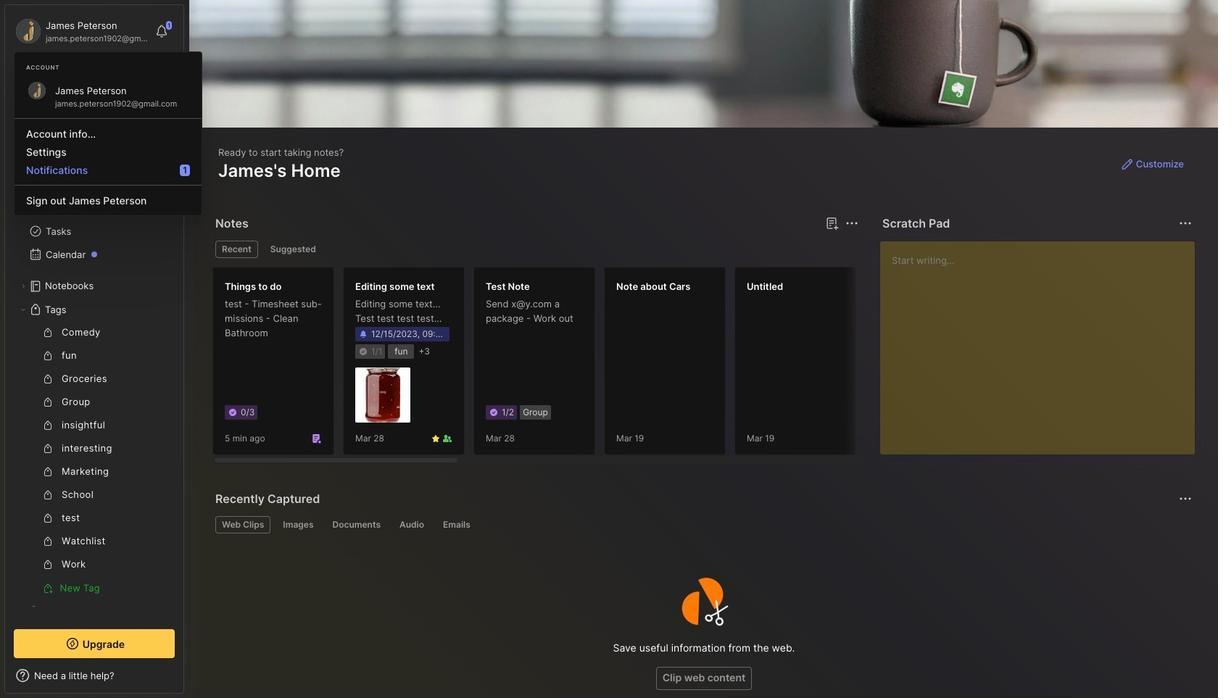 Task type: vqa. For each thing, say whether or not it's contained in the screenshot.
"Preferences"
no



Task type: describe. For each thing, give the bounding box(es) containing it.
more actions image
[[1177, 490, 1194, 508]]

group inside the "main" "element"
[[14, 321, 166, 600]]

Start writing… text field
[[892, 242, 1194, 443]]

2 tab list from the top
[[215, 516, 1190, 534]]

main element
[[0, 0, 189, 698]]



Task type: locate. For each thing, give the bounding box(es) containing it.
tree inside the "main" "element"
[[5, 141, 183, 655]]

group
[[14, 321, 166, 600]]

row group
[[212, 267, 1218, 464]]

Search text field
[[40, 74, 162, 88]]

more actions image
[[843, 215, 861, 232], [1177, 215, 1194, 232]]

1 more actions image from the left
[[843, 215, 861, 232]]

1 vertical spatial tab list
[[215, 516, 1190, 534]]

1 horizontal spatial more actions image
[[1177, 215, 1194, 232]]

tree
[[5, 141, 183, 655]]

WHAT'S NEW field
[[5, 664, 183, 688]]

tab
[[215, 241, 258, 258], [264, 241, 323, 258], [215, 516, 271, 534], [277, 516, 320, 534], [326, 516, 387, 534], [393, 516, 431, 534], [437, 516, 477, 534]]

tab list
[[215, 241, 857, 258], [215, 516, 1190, 534]]

expand tags image
[[19, 305, 28, 314]]

expand notebooks image
[[19, 282, 28, 291]]

thumbnail image
[[355, 368, 410, 423]]

More actions field
[[842, 213, 862, 234], [1176, 213, 1196, 234], [1176, 489, 1196, 509]]

2 more actions image from the left
[[1177, 215, 1194, 232]]

click to collapse image
[[183, 672, 194, 689]]

none search field inside the "main" "element"
[[40, 72, 162, 89]]

dropdown list menu
[[15, 112, 202, 210]]

Account field
[[14, 17, 148, 46]]

0 horizontal spatial more actions image
[[843, 215, 861, 232]]

0 vertical spatial tab list
[[215, 241, 857, 258]]

None search field
[[40, 72, 162, 89]]

1 tab list from the top
[[215, 241, 857, 258]]



